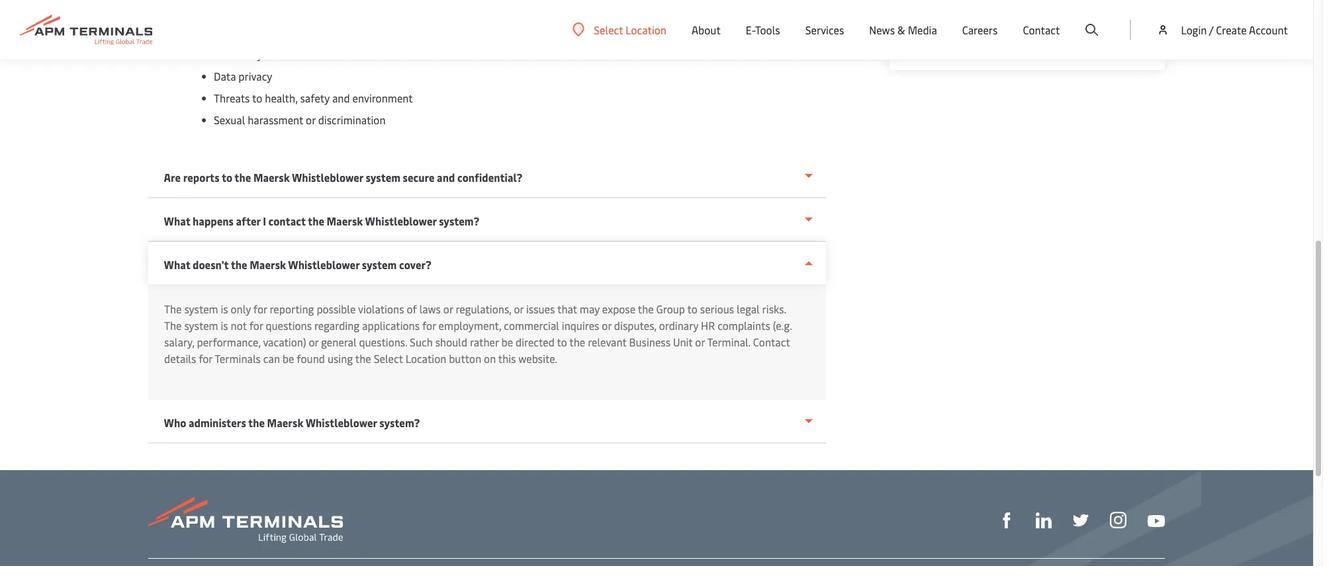 Task type: locate. For each thing, give the bounding box(es) containing it.
website.
[[518, 351, 558, 366]]

contact down (e.g.
[[753, 335, 790, 350]]

to right reports
[[222, 170, 233, 185]]

be up this in the bottom left of the page
[[501, 335, 513, 350]]

whistleblower
[[292, 170, 364, 185], [365, 214, 437, 228], [288, 257, 360, 272], [306, 416, 377, 430]]

0 horizontal spatial contact
[[753, 335, 790, 350]]

0 vertical spatial select
[[594, 22, 623, 37]]

1 horizontal spatial be
[[501, 335, 513, 350]]

it
[[214, 47, 222, 62]]

and
[[332, 91, 350, 105], [437, 170, 455, 185]]

0 vertical spatial is
[[221, 302, 228, 316]]

system? inside dropdown button
[[439, 214, 480, 228]]

who administers the maersk whistleblower system?
[[164, 416, 420, 430]]

login / create account link
[[1157, 0, 1288, 60]]

services button
[[805, 0, 844, 60]]

system? inside "dropdown button"
[[380, 416, 420, 430]]

1 what from the top
[[164, 214, 191, 228]]

e-
[[746, 23, 755, 37]]

what left doesn't
[[164, 257, 191, 272]]

be right can at the left bottom
[[283, 351, 294, 366]]

whistleblower inside the who administers the maersk whistleblower system? "dropdown button"
[[306, 416, 377, 430]]

0 vertical spatial system?
[[439, 214, 480, 228]]

0 horizontal spatial location
[[406, 351, 446, 366]]

or up relevant
[[602, 318, 612, 333]]

select location button
[[573, 22, 667, 37]]

select location
[[594, 22, 667, 37]]

careers button
[[962, 0, 998, 60]]

be
[[501, 335, 513, 350], [283, 351, 294, 366]]

or down threats to health, safety and environment at left
[[306, 113, 316, 127]]

button
[[449, 351, 481, 366]]

to
[[252, 91, 262, 105], [222, 170, 233, 185], [687, 302, 698, 316], [557, 335, 567, 350]]

of
[[407, 302, 417, 316]]

or right unit
[[695, 335, 705, 350]]

0 horizontal spatial select
[[374, 351, 403, 366]]

contact button
[[1023, 0, 1060, 60]]

whistleblower up cover? at the left top
[[365, 214, 437, 228]]

and right 'secure'
[[437, 170, 455, 185]]

0 horizontal spatial be
[[283, 351, 294, 366]]

for right details
[[199, 351, 212, 366]]

1 horizontal spatial location
[[626, 22, 667, 37]]

the right reports
[[235, 170, 251, 185]]

the
[[235, 170, 251, 185], [308, 214, 325, 228], [231, 257, 248, 272], [638, 302, 654, 316], [569, 335, 585, 350], [355, 351, 371, 366], [249, 416, 265, 430]]

is left only
[[221, 302, 228, 316]]

ordinary
[[659, 318, 699, 333]]

whistleblower down the what happens after i contact the maersk whistleblower system?
[[288, 257, 360, 272]]

system
[[366, 170, 401, 185], [362, 257, 397, 272], [184, 302, 218, 316], [184, 318, 218, 333]]

&
[[898, 23, 905, 37]]

questions
[[266, 318, 312, 333]]

maersk down are reports to the maersk whistleblower system secure and confidential?
[[327, 214, 363, 228]]

whistleblower up the what happens after i contact the maersk whistleblower system?
[[292, 170, 364, 185]]

instagram link
[[1110, 511, 1127, 529]]

0 horizontal spatial system?
[[380, 416, 420, 430]]

maersk
[[254, 170, 290, 185], [327, 214, 363, 228], [250, 257, 286, 272], [267, 416, 304, 430]]

who
[[164, 416, 187, 430]]

0 vertical spatial contact
[[1023, 23, 1060, 37]]

system left 'secure'
[[366, 170, 401, 185]]

terminals
[[215, 351, 261, 366]]

or
[[306, 113, 316, 127], [443, 302, 453, 316], [514, 302, 524, 316], [602, 318, 612, 333], [309, 335, 318, 350], [695, 335, 705, 350]]

1 vertical spatial what
[[164, 257, 191, 272]]

found
[[297, 351, 325, 366]]

0 vertical spatial location
[[626, 22, 667, 37]]

is
[[221, 302, 228, 316], [221, 318, 228, 333]]

1 vertical spatial location
[[406, 351, 446, 366]]

news & media
[[869, 23, 937, 37]]

1 vertical spatial is
[[221, 318, 228, 333]]

the right contact
[[308, 214, 325, 228]]

1 vertical spatial contact
[[753, 335, 790, 350]]

sexual harassment or discrimination
[[214, 113, 386, 127]]

reporting
[[270, 302, 314, 316]]

1 the from the top
[[164, 302, 182, 316]]

doesn't
[[193, 257, 229, 272]]

2 the from the top
[[164, 318, 182, 333]]

and up discrimination
[[332, 91, 350, 105]]

location left 'about' dropdown button
[[626, 22, 667, 37]]

1 is from the top
[[221, 302, 228, 316]]

system left cover? at the left top
[[362, 257, 397, 272]]

health,
[[265, 91, 298, 105]]

what left happens
[[164, 214, 191, 228]]

news & media button
[[869, 0, 937, 60]]

what for what doesn't the maersk whistleblower system cover?
[[164, 257, 191, 272]]

the right doesn't
[[231, 257, 248, 272]]

1 vertical spatial select
[[374, 351, 403, 366]]

1 horizontal spatial and
[[437, 170, 455, 185]]

/
[[1209, 23, 1214, 37]]

are reports to the maersk whistleblower system secure and confidential? button
[[148, 155, 826, 199]]

for
[[253, 302, 267, 316], [249, 318, 263, 333], [422, 318, 436, 333], [199, 351, 212, 366]]

it security
[[214, 47, 263, 62]]

1 horizontal spatial contact
[[1023, 23, 1060, 37]]

location down such
[[406, 351, 446, 366]]

system?
[[439, 214, 480, 228], [380, 416, 420, 430]]

select
[[594, 22, 623, 37], [374, 351, 403, 366]]

1 vertical spatial be
[[283, 351, 294, 366]]

whistleblower down using
[[306, 416, 377, 430]]

about
[[692, 23, 721, 37]]

after
[[236, 214, 261, 228]]

system inside dropdown button
[[366, 170, 401, 185]]

1 vertical spatial system?
[[380, 416, 420, 430]]

performance,
[[197, 335, 261, 350]]

facebook image
[[999, 513, 1015, 529]]

business
[[629, 335, 671, 350]]

contact right careers
[[1023, 23, 1060, 37]]

or up found
[[309, 335, 318, 350]]

security
[[225, 47, 263, 62]]

relevant
[[588, 335, 627, 350]]

what inside dropdown button
[[164, 214, 191, 228]]

contact
[[1023, 23, 1060, 37], [753, 335, 790, 350]]

complaints
[[718, 318, 770, 333]]

0 vertical spatial be
[[501, 335, 513, 350]]

regulations,
[[456, 302, 511, 316]]

system up "salary,"
[[184, 318, 218, 333]]

0 vertical spatial what
[[164, 214, 191, 228]]

2 what from the top
[[164, 257, 191, 272]]

possible
[[317, 302, 356, 316]]

salary,
[[164, 335, 194, 350]]

contact
[[269, 214, 306, 228]]

what
[[164, 214, 191, 228], [164, 257, 191, 272]]

threats
[[214, 91, 250, 105]]

1 vertical spatial and
[[437, 170, 455, 185]]

secure
[[403, 170, 435, 185]]

contact inside the system is only for reporting possible violations of laws or regulations, or issues that may expose the group to serious legal risks. the system is not for questions regarding applications for employment, commercial inquires or disputes, ordinary hr complaints (e.g. salary, performance, vacation) or general questions. such should rather be directed to the relevant business unit or terminal. contact details for terminals can be found using the select location button on this website.
[[753, 335, 790, 350]]

what inside "dropdown button"
[[164, 257, 191, 272]]

whistleblower inside are reports to the maersk whistleblower system secure and confidential? dropdown button
[[292, 170, 364, 185]]

1 horizontal spatial system?
[[439, 214, 480, 228]]

for right only
[[253, 302, 267, 316]]

news
[[869, 23, 895, 37]]

(e.g.
[[773, 318, 792, 333]]

0 vertical spatial the
[[164, 302, 182, 316]]

1 horizontal spatial select
[[594, 22, 623, 37]]

regarding
[[314, 318, 360, 333]]

what happens after i contact the maersk whistleblower system?
[[164, 214, 480, 228]]

0 vertical spatial and
[[332, 91, 350, 105]]

for down 'laws'
[[422, 318, 436, 333]]

instagram image
[[1110, 513, 1127, 529]]

1 vertical spatial the
[[164, 318, 182, 333]]

is left not
[[221, 318, 228, 333]]

the
[[164, 302, 182, 316], [164, 318, 182, 333]]

system inside "dropdown button"
[[362, 257, 397, 272]]



Task type: describe. For each thing, give the bounding box(es) containing it.
maersk down can at the left bottom
[[267, 416, 304, 430]]

safety
[[300, 91, 330, 105]]

risks.
[[762, 302, 786, 316]]

not
[[231, 318, 247, 333]]

are
[[164, 170, 181, 185]]

0 horizontal spatial and
[[332, 91, 350, 105]]

create
[[1216, 23, 1247, 37]]

data privacy
[[214, 69, 272, 83]]

2 is from the top
[[221, 318, 228, 333]]

laws
[[419, 302, 441, 316]]

should
[[435, 335, 467, 350]]

about button
[[692, 0, 721, 60]]

e-tools button
[[746, 0, 780, 60]]

are reports to the maersk whistleblower system secure and confidential?
[[164, 170, 523, 185]]

commercial
[[504, 318, 559, 333]]

or up commercial
[[514, 302, 524, 316]]

inquires
[[562, 318, 599, 333]]

i
[[263, 214, 266, 228]]

data
[[214, 69, 236, 83]]

threats to health, safety and environment
[[214, 91, 413, 105]]

such
[[410, 335, 433, 350]]

what happens after i contact the maersk whistleblower system? button
[[148, 199, 826, 242]]

harassment
[[248, 113, 303, 127]]

fill 44 link
[[1073, 512, 1089, 529]]

the system is only for reporting possible violations of laws or regulations, or issues that may expose the group to serious legal risks. the system is not for questions regarding applications for employment, commercial inquires or disputes, ordinary hr complaints (e.g. salary, performance, vacation) or general questions. such should rather be directed to the relevant business unit or terminal. contact details for terminals can be found using the select location button on this website.
[[164, 302, 792, 366]]

details
[[164, 351, 196, 366]]

legal
[[737, 302, 760, 316]]

for right not
[[249, 318, 263, 333]]

on
[[484, 351, 496, 366]]

or right 'laws'
[[443, 302, 453, 316]]

who administers the maersk whistleblower system? button
[[148, 400, 826, 444]]

issues
[[526, 302, 555, 316]]

the right administers
[[249, 416, 265, 430]]

employment,
[[439, 318, 501, 333]]

only
[[231, 302, 251, 316]]

whistleblower inside what doesn't the maersk whistleblower system cover? "dropdown button"
[[288, 257, 360, 272]]

to up ordinary
[[687, 302, 698, 316]]

questions.
[[359, 335, 407, 350]]

using
[[328, 351, 353, 366]]

system left only
[[184, 302, 218, 316]]

general
[[321, 335, 357, 350]]

login
[[1181, 23, 1207, 37]]

what doesn't the maersk whistleblower system cover? button
[[148, 242, 826, 285]]

to down inquires
[[557, 335, 567, 350]]

sexual
[[214, 113, 245, 127]]

vacation)
[[263, 335, 306, 350]]

whistleblower inside what happens after i contact the maersk whistleblower system? dropdown button
[[365, 214, 437, 228]]

can
[[263, 351, 280, 366]]

maersk down the i
[[250, 257, 286, 272]]

to down privacy
[[252, 91, 262, 105]]

twitter image
[[1073, 513, 1089, 529]]

careers
[[962, 23, 998, 37]]

location inside the system is only for reporting possible violations of laws or regulations, or issues that may expose the group to serious legal risks. the system is not for questions regarding applications for employment, commercial inquires or disputes, ordinary hr complaints (e.g. salary, performance, vacation) or general questions. such should rather be directed to the relevant business unit or terminal. contact details for terminals can be found using the select location button on this website.
[[406, 351, 446, 366]]

you tube link
[[1148, 512, 1165, 529]]

administers
[[189, 416, 246, 430]]

account
[[1249, 23, 1288, 37]]

may
[[580, 302, 600, 316]]

group
[[656, 302, 685, 316]]

the up disputes,
[[638, 302, 654, 316]]

privacy
[[239, 69, 272, 83]]

tools
[[755, 23, 780, 37]]

what doesn't the maersk whistleblower system cover?
[[164, 257, 432, 272]]

select inside the system is only for reporting possible violations of laws or regulations, or issues that may expose the group to serious legal risks. the system is not for questions regarding applications for employment, commercial inquires or disputes, ordinary hr complaints (e.g. salary, performance, vacation) or general questions. such should rather be directed to the relevant business unit or terminal. contact details for terminals can be found using the select location button on this website.
[[374, 351, 403, 366]]

linkedin__x28_alt_x29__3_ link
[[1036, 512, 1052, 529]]

hr
[[701, 318, 715, 333]]

reports
[[184, 170, 220, 185]]

shape link
[[999, 512, 1015, 529]]

violations
[[358, 302, 404, 316]]

and inside are reports to the maersk whistleblower system secure and confidential? dropdown button
[[437, 170, 455, 185]]

confidential?
[[458, 170, 523, 185]]

the down inquires
[[569, 335, 585, 350]]

media
[[908, 23, 937, 37]]

disputes,
[[614, 318, 657, 333]]

linkedin image
[[1036, 513, 1052, 529]]

discrimination
[[318, 113, 386, 127]]

login / create account
[[1181, 23, 1288, 37]]

expose
[[602, 302, 636, 316]]

cover?
[[399, 257, 432, 272]]

this
[[498, 351, 516, 366]]

the right using
[[355, 351, 371, 366]]

unit
[[673, 335, 693, 350]]

e-tools
[[746, 23, 780, 37]]

services
[[805, 23, 844, 37]]

directed
[[516, 335, 555, 350]]

to inside dropdown button
[[222, 170, 233, 185]]

serious
[[700, 302, 734, 316]]

apmt footer logo image
[[148, 497, 343, 543]]

what for what happens after i contact the maersk whistleblower system?
[[164, 214, 191, 228]]

happens
[[193, 214, 234, 228]]

maersk up the i
[[254, 170, 290, 185]]

environment
[[353, 91, 413, 105]]

terminal.
[[707, 335, 751, 350]]

youtube image
[[1148, 516, 1165, 527]]



Task type: vqa. For each thing, say whether or not it's contained in the screenshot.
the system inside the Are reports to the Maersk Whistleblower system secure and confidential? dropdown button
yes



